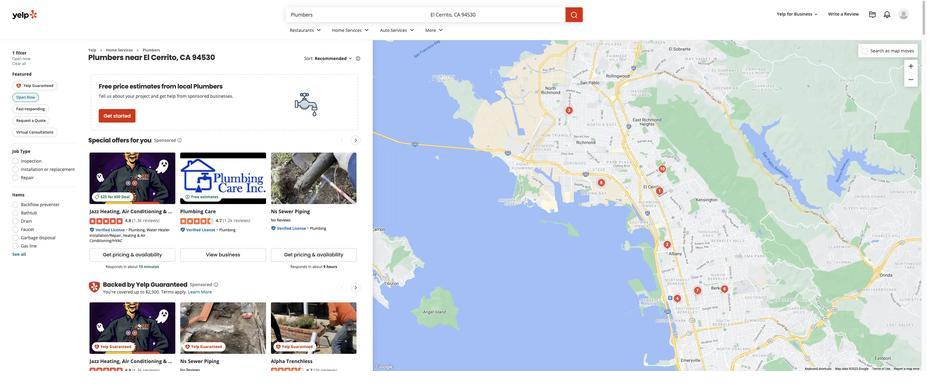 Task type: describe. For each thing, give the bounding box(es) containing it.
restaurants
[[290, 27, 314, 33]]

learn more link
[[188, 289, 212, 295]]

write a review link
[[826, 9, 861, 20]]

air for ns
[[122, 358, 129, 365]]

alpha trenchless
[[271, 358, 313, 365]]

ca
[[180, 53, 191, 63]]

about for jazz heating, air conditioning & plumbing
[[128, 264, 138, 269]]

10
[[139, 264, 143, 269]]

map for moves
[[891, 48, 900, 53]]

get inside the get started button
[[104, 112, 112, 120]]

4.8 (1.3k reviews)
[[125, 218, 159, 224]]

disposal
[[39, 235, 56, 241]]

report a map error
[[894, 367, 920, 371]]

none field "near"
[[431, 11, 561, 18]]

1 vertical spatial all
[[21, 251, 26, 257]]

conditioning/hvac
[[90, 238, 122, 243]]

verified license for jazz heating, air conditioning & plumbing
[[96, 227, 125, 233]]

1 vertical spatial for
[[130, 136, 139, 145]]

16 deal v2 image
[[94, 195, 99, 200]]

jazz heating, air conditioning & plumbing for ns sewer piping
[[90, 358, 191, 365]]

featured
[[12, 71, 32, 77]]

16 chevron right v2 image
[[99, 48, 104, 53]]

installation
[[21, 167, 43, 172]]

16 chevron right v2 image
[[135, 48, 140, 53]]

businesses.
[[210, 93, 233, 99]]

24 chevron down v2 image for auto services
[[408, 26, 416, 34]]

next image for alpha trenchless
[[352, 284, 360, 291]]

zoom in image
[[907, 62, 915, 70]]

auto services
[[380, 27, 407, 33]]

plumbers inside free price estimates from local plumbers tell us about your project and get help from sponsored businesses.
[[193, 82, 223, 91]]

view business
[[206, 251, 240, 259]]

free for price
[[99, 82, 112, 91]]

get started
[[104, 112, 131, 120]]

replacement
[[50, 167, 75, 172]]

yelp inside user actions 'element'
[[777, 11, 786, 17]]

license for jazz heating, air conditioning & plumbing
[[111, 227, 125, 233]]

4.8 star rating image for plumbing
[[90, 218, 123, 224]]

no
[[271, 218, 276, 223]]

trenchless
[[286, 358, 313, 365]]

yelp guaranteed link for piping
[[180, 302, 266, 354]]

$25
[[101, 194, 107, 200]]

more link
[[420, 22, 449, 40]]

0 horizontal spatial home services
[[106, 48, 133, 53]]

yelp for business
[[777, 11, 812, 17]]

a for request
[[32, 118, 34, 123]]

(1.2k
[[223, 218, 233, 224]]

of
[[882, 367, 884, 371]]

0 vertical spatial ns sewer piping link
[[271, 208, 310, 215]]

consultations
[[29, 130, 54, 135]]

get pricing & availability for jazz heating, air conditioning & plumbing
[[103, 251, 162, 259]]

projects image
[[869, 11, 876, 18]]

by
[[127, 280, 135, 289]]

estimates inside free price estimates from local plumbers tell us about your project and get help from sponsored businesses.
[[130, 82, 160, 91]]

write
[[828, 11, 840, 17]]

about inside free price estimates from local plumbers tell us about your project and get help from sponsored businesses.
[[113, 93, 124, 99]]

tyler b. image
[[898, 8, 909, 19]]

a for report
[[904, 367, 906, 371]]

services for the rightmost "home services" link
[[345, 27, 362, 33]]

©2023
[[849, 367, 858, 371]]

moves
[[901, 48, 914, 53]]

now inside the 1 filter open now clear all
[[23, 56, 31, 61]]

pricing for ns sewer piping
[[294, 251, 311, 259]]

plumbing, water heater installation/repair, heating & air conditioning/hvac
[[90, 227, 170, 243]]

clear
[[12, 61, 21, 66]]

open now
[[16, 95, 35, 100]]

write a review
[[828, 11, 859, 17]]

1 filter open now clear all
[[12, 50, 31, 66]]

responding
[[25, 106, 45, 112]]

4.7
[[216, 218, 222, 224]]

1 vertical spatial ns sewer piping link
[[180, 358, 219, 365]]

guaranteed for jazz heating, air conditioning & plumbing
[[109, 344, 131, 349]]

9
[[323, 264, 326, 269]]

yelp guaranteed inside button
[[24, 83, 53, 88]]

water
[[147, 227, 157, 233]]

0 horizontal spatial home
[[106, 48, 117, 53]]

erwyn's plumbing inc. image
[[692, 285, 704, 297]]

free for estimates
[[191, 194, 199, 200]]

sewer for ns sewer piping
[[188, 358, 203, 365]]

clear all link
[[12, 61, 26, 66]]

16 yelp guaranteed v2 image for alpha
[[276, 344, 281, 349]]

items
[[12, 192, 24, 198]]

minutes
[[144, 264, 159, 269]]

estimates inside free estimates "link"
[[200, 194, 218, 200]]

for for yelp for business
[[787, 11, 793, 17]]

get pricing & availability for ns sewer piping
[[284, 251, 343, 259]]

& inside plumbing, water heater installation/repair, heating & air conditioning/hvac
[[137, 233, 140, 238]]

restaurants link
[[285, 22, 327, 40]]

you're covered up to $2,500. terms apply. learn more
[[103, 289, 212, 295]]

drummer plumber image
[[692, 285, 704, 297]]

plumbing care
[[180, 208, 216, 215]]

guaranteed for ns sewer piping
[[200, 344, 222, 349]]

verified license button for plumbing care
[[186, 227, 215, 233]]

ns sewer piping no reviews
[[271, 208, 310, 223]]

services for auto services link
[[391, 27, 407, 33]]

deal
[[121, 194, 130, 200]]

get
[[160, 93, 166, 99]]

free estimates
[[191, 194, 218, 200]]

superior plumbing & drain cleaning service image
[[563, 105, 575, 117]]

$2,500.
[[146, 289, 160, 295]]

search
[[871, 48, 884, 53]]

yelp guaranteed for ns
[[191, 344, 222, 349]]

piping for ns sewer piping
[[204, 358, 219, 365]]

16 chevron down v2 image for recommended
[[348, 56, 353, 61]]

verified for ns sewer piping
[[277, 226, 291, 231]]

sewer for ns sewer piping no reviews
[[279, 208, 293, 215]]

fast-responding
[[16, 106, 45, 112]]

16 yelp guaranteed v2 image inside yelp guaranteed button
[[16, 84, 21, 88]]

16 verified v2 image
[[271, 226, 276, 231]]

jazz heating, air conditioning & plumbing link for ns sewer piping
[[90, 358, 191, 365]]

backflow preventer
[[21, 202, 60, 208]]

Near text field
[[431, 11, 561, 18]]

j j rooter & plumbing image
[[719, 283, 731, 296]]

up
[[134, 289, 139, 295]]

16 info v2 image for plumbers near el cerrito, ca 94530
[[356, 56, 360, 61]]

request
[[16, 118, 31, 123]]

responds in about 9 hours
[[290, 264, 337, 269]]

verified license for ns sewer piping
[[277, 226, 306, 231]]

previous image
[[338, 284, 346, 291]]

24 chevron down v2 image for restaurants
[[315, 26, 322, 34]]

jazz heating, air conditioning & plumbing link for plumbing care
[[90, 208, 191, 215]]

covered
[[117, 289, 133, 295]]

get for ns sewer piping
[[284, 251, 293, 259]]

verified for jazz heating, air conditioning & plumbing
[[96, 227, 110, 233]]

get pricing & availability button for jazz heating, air conditioning & plumbing
[[90, 248, 175, 262]]

a for write
[[841, 11, 843, 17]]

16 chevron down v2 image for yelp for business
[[814, 12, 818, 17]]

google
[[859, 367, 869, 371]]

jazz heating, air conditioning & plumbing for plumbing care
[[90, 208, 191, 215]]

home services inside business categories element
[[332, 27, 362, 33]]

data
[[842, 367, 848, 371]]

1 vertical spatial terms
[[872, 367, 881, 371]]

16 info v2 image
[[177, 138, 182, 143]]

see all
[[12, 251, 26, 257]]

free price estimates from local plumbers image
[[292, 89, 322, 120]]

license for plumbing care
[[202, 227, 215, 233]]

24 chevron down v2 image for home services
[[363, 26, 370, 34]]

local
[[177, 82, 192, 91]]

help
[[167, 93, 176, 99]]

map for error
[[906, 367, 912, 371]]

virtual consultations
[[16, 130, 54, 135]]

to
[[140, 289, 144, 295]]

plumbers for plumbers near el cerrito, ca 94530
[[88, 53, 124, 63]]

filter
[[16, 50, 26, 56]]

garbage disposal
[[21, 235, 56, 241]]

free estimates link
[[180, 153, 266, 204]]

map data ©2023 google
[[835, 367, 869, 371]]

1 vertical spatial more
[[201, 289, 212, 295]]

next image for ns sewer piping
[[352, 137, 360, 144]]

ns for ns sewer piping no reviews
[[271, 208, 277, 215]]

type
[[20, 148, 30, 154]]

3 yelp guaranteed link from the left
[[271, 302, 357, 354]]

garbage
[[21, 235, 38, 241]]

4.8 star rating image for ns
[[90, 368, 123, 371]]

recommended
[[315, 56, 347, 61]]

yelp inside featured group
[[24, 83, 31, 88]]

$25 for $50 deal
[[101, 194, 130, 200]]

us
[[107, 93, 111, 99]]

1 horizontal spatial home services link
[[327, 22, 375, 40]]

about for ns sewer piping
[[312, 264, 322, 269]]

keyboard shortcuts
[[805, 367, 831, 371]]

as
[[885, 48, 890, 53]]

project
[[136, 93, 150, 99]]

responds for jazz heating, air conditioning & plumbing
[[106, 264, 123, 269]]

report
[[894, 367, 903, 371]]



Task type: vqa. For each thing, say whether or not it's contained in the screenshot.
Clear
yes



Task type: locate. For each thing, give the bounding box(es) containing it.
0 vertical spatial option group
[[10, 148, 76, 183]]

2 horizontal spatial services
[[391, 27, 407, 33]]

16 verified v2 image for jazz heating, air conditioning & plumbing
[[90, 227, 94, 232]]

plumbers up sponsored
[[193, 82, 223, 91]]

hours
[[326, 264, 337, 269]]

in for ns sewer piping
[[308, 264, 311, 269]]

1 horizontal spatial 24 chevron down v2 image
[[363, 26, 370, 34]]

2 option group from the top
[[10, 192, 76, 258]]

plumbers right 16 chevron right v2 icon
[[143, 48, 160, 53]]

0 horizontal spatial sponsored
[[154, 137, 176, 143]]

1 4.8 star rating image from the top
[[90, 218, 123, 224]]

plumbers left near in the top of the page
[[88, 53, 124, 63]]

verified license for plumbing care
[[186, 227, 215, 233]]

0 vertical spatial from
[[161, 82, 176, 91]]

ns
[[271, 208, 277, 215], [180, 358, 187, 365]]

verified license button up installation/repair,
[[96, 227, 125, 233]]

1 vertical spatial from
[[177, 93, 187, 99]]

verified license down plumbing care
[[186, 227, 215, 233]]

report a map error link
[[894, 367, 920, 371]]

a right write
[[841, 11, 843, 17]]

piping for ns sewer piping no reviews
[[295, 208, 310, 215]]

services left 16 chevron right v2 icon
[[118, 48, 133, 53]]

0 horizontal spatial yelp guaranteed link
[[90, 302, 175, 354]]

get for jazz heating, air conditioning & plumbing
[[103, 251, 111, 259]]

0 vertical spatial ns
[[271, 208, 277, 215]]

repair
[[21, 175, 34, 181]]

2 jazz from the top
[[90, 358, 99, 365]]

user actions element
[[772, 8, 918, 45]]

home inside business categories element
[[332, 27, 344, 33]]

get pricing & availability button
[[90, 248, 175, 262], [271, 248, 357, 262]]

1 none field from the left
[[291, 11, 421, 18]]

1 horizontal spatial piping
[[295, 208, 310, 215]]

0 vertical spatial sponsored
[[154, 137, 176, 143]]

free
[[99, 82, 112, 91], [191, 194, 199, 200]]

0 horizontal spatial in
[[124, 264, 127, 269]]

0 horizontal spatial 16 chevron down v2 image
[[348, 56, 353, 61]]

get pricing & availability up responds in about 10 minutes
[[103, 251, 162, 259]]

a right report
[[904, 367, 906, 371]]

a inside 'element'
[[841, 11, 843, 17]]

open down 1 at the left top of the page
[[12, 56, 22, 61]]

0 vertical spatial 16 chevron down v2 image
[[814, 12, 818, 17]]

24 chevron down v2 image
[[315, 26, 322, 34], [363, 26, 370, 34]]

1 horizontal spatial home services
[[332, 27, 362, 33]]

heating
[[123, 233, 136, 238]]

business categories element
[[285, 22, 909, 40]]

home services left 16 chevron right v2 icon
[[106, 48, 133, 53]]

1 jazz from the top
[[90, 208, 99, 215]]

1 vertical spatial next image
[[352, 284, 360, 291]]

1 vertical spatial estimates
[[200, 194, 218, 200]]

quote
[[35, 118, 46, 123]]

reviews) up water
[[143, 218, 159, 224]]

keyboard
[[805, 367, 818, 371]]

1 horizontal spatial pricing
[[294, 251, 311, 259]]

all right see
[[21, 251, 26, 257]]

next image right previous image at the bottom of page
[[352, 284, 360, 291]]

0 horizontal spatial 16 info v2 image
[[213, 282, 218, 287]]

now
[[23, 56, 31, 61], [27, 95, 35, 100]]

ns sewer piping
[[180, 358, 219, 365]]

a left quote
[[32, 118, 34, 123]]

1 horizontal spatial estimates
[[200, 194, 218, 200]]

air inside plumbing, water heater installation/repair, heating & air conditioning/hvac
[[141, 233, 145, 238]]

2 horizontal spatial verified license button
[[277, 225, 306, 231]]

all right clear
[[22, 61, 26, 66]]

0 vertical spatial estimates
[[130, 82, 160, 91]]

1 vertical spatial ns
[[180, 358, 187, 365]]

1 horizontal spatial verified license
[[186, 227, 215, 233]]

ns for ns sewer piping
[[180, 358, 187, 365]]

2 horizontal spatial verified
[[277, 226, 291, 231]]

bathtub
[[21, 210, 37, 216]]

sponsored for backed by yelp guaranteed
[[190, 282, 212, 287]]

2 reviews) from the left
[[234, 218, 250, 224]]

1 horizontal spatial services
[[345, 27, 362, 33]]

piping inside ns sewer piping no reviews
[[295, 208, 310, 215]]

for left business
[[787, 11, 793, 17]]

sewer inside ns sewer piping no reviews
[[279, 208, 293, 215]]

in left 9
[[308, 264, 311, 269]]

from down local
[[177, 93, 187, 99]]

open now button
[[12, 93, 39, 102]]

alfa plumbing image
[[661, 239, 673, 251]]

in
[[124, 264, 127, 269], [308, 264, 311, 269]]

home down find text box
[[332, 27, 344, 33]]

your
[[125, 93, 135, 99]]

1 vertical spatial free
[[191, 194, 199, 200]]

1 availability from the left
[[135, 251, 162, 259]]

4.8 star rating image
[[90, 218, 123, 224], [90, 368, 123, 371]]

use
[[885, 367, 890, 371]]

zoom out image
[[907, 76, 915, 83]]

0 vertical spatial air
[[122, 208, 129, 215]]

1 horizontal spatial verified
[[186, 227, 201, 233]]

license down ns sewer piping no reviews
[[292, 226, 306, 231]]

0 horizontal spatial none field
[[291, 11, 421, 18]]

2 16 verified v2 image from the left
[[180, 227, 185, 232]]

0 horizontal spatial plumbers
[[88, 53, 124, 63]]

open up fast-
[[16, 95, 26, 100]]

0 horizontal spatial terms
[[161, 289, 174, 295]]

0 horizontal spatial 16 verified v2 image
[[90, 227, 94, 232]]

1 horizontal spatial yelp guaranteed link
[[180, 302, 266, 354]]

group
[[904, 60, 918, 87]]

0 horizontal spatial about
[[113, 93, 124, 99]]

in left 10
[[124, 264, 127, 269]]

24 chevron down v2 image for more
[[437, 26, 445, 34]]

home services link
[[327, 22, 375, 40], [106, 48, 133, 53]]

1 vertical spatial open
[[16, 95, 26, 100]]

plumbers for plumbers link
[[143, 48, 160, 53]]

1 16 yelp guaranteed v2 image from the left
[[94, 344, 99, 349]]

map
[[835, 367, 841, 371]]

1 vertical spatial now
[[27, 95, 35, 100]]

2 jazz heating, air conditioning & plumbing from the top
[[90, 358, 191, 365]]

sponsored up learn more link
[[190, 282, 212, 287]]

1 horizontal spatial free
[[191, 194, 199, 200]]

1 16 verified v2 image from the left
[[90, 227, 94, 232]]

2 jazz heating, air conditioning & plumbing link from the top
[[90, 358, 191, 365]]

0 horizontal spatial services
[[118, 48, 133, 53]]

0 vertical spatial next image
[[352, 137, 360, 144]]

1 horizontal spatial sponsored
[[190, 282, 212, 287]]

0 horizontal spatial map
[[891, 48, 900, 53]]

about left 10
[[128, 264, 138, 269]]

map region
[[358, 6, 926, 371]]

0 horizontal spatial pricing
[[112, 251, 129, 259]]

sponsored left 16 info v2 image
[[154, 137, 176, 143]]

2 24 chevron down v2 image from the left
[[363, 26, 370, 34]]

yelp guaranteed button
[[12, 81, 57, 91]]

1 vertical spatial jazz
[[90, 358, 99, 365]]

0 horizontal spatial sewer
[[188, 358, 203, 365]]

0 horizontal spatial verified
[[96, 227, 110, 233]]

map left error at right bottom
[[906, 367, 912, 371]]

terms of use
[[872, 367, 890, 371]]

0 horizontal spatial 24 chevron down v2 image
[[408, 26, 416, 34]]

2 horizontal spatial license
[[292, 226, 306, 231]]

4.7 star rating image down plumbing care link
[[180, 218, 213, 224]]

recommended button
[[315, 56, 353, 61]]

estimates up project
[[130, 82, 160, 91]]

verified for plumbing care
[[186, 227, 201, 233]]

business
[[219, 251, 240, 259]]

jazz for ns
[[90, 358, 99, 365]]

alpha trenchless link
[[271, 358, 313, 365]]

none field find
[[291, 11, 421, 18]]

0 horizontal spatial get pricing & availability
[[103, 251, 162, 259]]

request a quote
[[16, 118, 46, 123]]

you
[[140, 136, 151, 145]]

search image
[[570, 11, 578, 19]]

license for ns sewer piping
[[292, 226, 306, 231]]

None search field
[[286, 7, 584, 22]]

offers
[[112, 136, 129, 145]]

preventer
[[40, 202, 60, 208]]

now up fast-responding
[[27, 95, 35, 100]]

next image right previous icon
[[352, 137, 360, 144]]

16 verified v2 image up installation/repair,
[[90, 227, 94, 232]]

responds left 9
[[290, 264, 307, 269]]

open
[[12, 56, 22, 61], [16, 95, 26, 100]]

more
[[425, 27, 436, 33], [201, 289, 212, 295]]

mauro's plumbing image
[[654, 185, 666, 197]]

ns inside ns sewer piping no reviews
[[271, 208, 277, 215]]

0 horizontal spatial 24 chevron down v2 image
[[315, 26, 322, 34]]

2 horizontal spatial verified license
[[277, 226, 306, 231]]

yelp for business button
[[774, 9, 821, 20]]

verified license button down reviews
[[277, 225, 306, 231]]

4.7 star rating image for plumbing
[[180, 218, 213, 224]]

2 get pricing & availability from the left
[[284, 251, 343, 259]]

fast-
[[16, 106, 25, 112]]

reviews) for care
[[234, 218, 250, 224]]

yelp guaranteed for jazz
[[101, 344, 131, 349]]

everest plumbing image
[[656, 163, 669, 175]]

(1.3k
[[132, 218, 142, 224]]

1 responds from the left
[[106, 264, 123, 269]]

special offers for you
[[88, 136, 151, 145]]

1 horizontal spatial get pricing & availability button
[[271, 248, 357, 262]]

24 chevron down v2 image left auto
[[363, 26, 370, 34]]

16 info v2 image down view
[[213, 282, 218, 287]]

get down conditioning/hvac
[[103, 251, 111, 259]]

24 chevron down v2 image inside "home services" link
[[363, 26, 370, 34]]

1 horizontal spatial for
[[130, 136, 139, 145]]

0 horizontal spatial from
[[161, 82, 176, 91]]

terms left the of
[[872, 367, 881, 371]]

get pricing & availability button up responds in about 9 hours
[[271, 248, 357, 262]]

home services link down find text box
[[327, 22, 375, 40]]

get started button
[[99, 109, 136, 123]]

heating, for plumbing care
[[100, 208, 121, 215]]

fast-responding button
[[12, 105, 49, 114]]

1 horizontal spatial 24 chevron down v2 image
[[437, 26, 445, 34]]

next image
[[352, 137, 360, 144], [352, 284, 360, 291]]

get pricing & availability up responds in about 9 hours
[[284, 251, 343, 259]]

home services link left 16 chevron right v2 icon
[[106, 48, 133, 53]]

for inside button
[[787, 11, 793, 17]]

plumbers link
[[143, 48, 160, 53]]

for right $25
[[108, 194, 113, 200]]

1 horizontal spatial ns sewer piping link
[[271, 208, 310, 215]]

review
[[844, 11, 859, 17]]

2 horizontal spatial for
[[787, 11, 793, 17]]

heating,
[[100, 208, 121, 215], [100, 358, 121, 365]]

1 vertical spatial option group
[[10, 192, 76, 258]]

1 vertical spatial 16 yelp guaranteed v2 image
[[185, 344, 190, 349]]

verified
[[277, 226, 291, 231], [96, 227, 110, 233], [186, 227, 201, 233]]

conditioning for ns sewer piping
[[130, 358, 162, 365]]

all
[[22, 61, 26, 66], [21, 251, 26, 257]]

map right 'as'
[[891, 48, 900, 53]]

see all button
[[12, 251, 26, 257]]

2 yelp guaranteed link from the left
[[180, 302, 266, 354]]

option group
[[10, 148, 76, 183], [10, 192, 76, 258]]

0 vertical spatial sewer
[[279, 208, 293, 215]]

verified license button for jazz heating, air conditioning & plumbing
[[96, 227, 125, 233]]

24 chevron down v2 image inside restaurants link
[[315, 26, 322, 34]]

1 vertical spatial home services link
[[106, 48, 133, 53]]

reviews
[[277, 218, 291, 223]]

16 verified v2 image
[[90, 227, 94, 232], [180, 227, 185, 232]]

0 horizontal spatial 4.7 star rating image
[[180, 218, 213, 224]]

2 24 chevron down v2 image from the left
[[437, 26, 445, 34]]

terms of use link
[[872, 367, 890, 371]]

for left the you
[[130, 136, 139, 145]]

16 info v2 image for backed by yelp guaranteed
[[213, 282, 218, 287]]

24 chevron down v2 image inside auto services link
[[408, 26, 416, 34]]

pricing for jazz heating, air conditioning & plumbing
[[112, 251, 129, 259]]

1 24 chevron down v2 image from the left
[[315, 26, 322, 34]]

jazz for plumbing
[[90, 208, 99, 215]]

estimates up care
[[200, 194, 218, 200]]

1 pricing from the left
[[112, 251, 129, 259]]

1 in from the left
[[124, 264, 127, 269]]

1 horizontal spatial 4.7 star rating image
[[271, 368, 304, 371]]

terms left apply.
[[161, 289, 174, 295]]

1 jazz heating, air conditioning & plumbing from the top
[[90, 208, 191, 215]]

ns sewer piping link
[[271, 208, 310, 215], [180, 358, 219, 365]]

pricing up responds in about 9 hours
[[294, 251, 311, 259]]

2 responds from the left
[[290, 264, 307, 269]]

1 get pricing & availability from the left
[[103, 251, 162, 259]]

heating, for ns sewer piping
[[100, 358, 121, 365]]

4.7 (1.2k reviews)
[[216, 218, 250, 224]]

1 horizontal spatial ns
[[271, 208, 277, 215]]

get pricing & availability button up responds in about 10 minutes
[[90, 248, 175, 262]]

0 horizontal spatial more
[[201, 289, 212, 295]]

1 horizontal spatial about
[[128, 264, 138, 269]]

0 horizontal spatial reviews)
[[143, 218, 159, 224]]

keyboard shortcuts button
[[805, 367, 831, 371]]

backed
[[103, 280, 126, 289]]

line
[[30, 243, 37, 249]]

1 vertical spatial 16 chevron down v2 image
[[348, 56, 353, 61]]

availability for jazz heating, air conditioning & plumbing
[[135, 251, 162, 259]]

1 vertical spatial home
[[106, 48, 117, 53]]

2 none field from the left
[[431, 11, 561, 18]]

open inside the 1 filter open now clear all
[[12, 56, 22, 61]]

None field
[[291, 11, 421, 18], [431, 11, 561, 18]]

16 chevron down v2 image right business
[[814, 12, 818, 17]]

guaranteed for alpha trenchless
[[291, 344, 313, 349]]

1 horizontal spatial a
[[841, 11, 843, 17]]

open inside button
[[16, 95, 26, 100]]

1 horizontal spatial verified license button
[[186, 227, 215, 233]]

94530
[[192, 53, 215, 63]]

16 info v2 image
[[356, 56, 360, 61], [213, 282, 218, 287]]

sort:
[[304, 56, 313, 61]]

1 vertical spatial a
[[32, 118, 34, 123]]

16 yelp guaranteed v2 image
[[94, 344, 99, 349], [276, 344, 281, 349]]

2 next image from the top
[[352, 284, 360, 291]]

verified license up installation/repair,
[[96, 227, 125, 233]]

plumbing
[[168, 208, 191, 215], [180, 208, 203, 215], [310, 226, 326, 231], [219, 227, 235, 233], [168, 358, 191, 365]]

1 vertical spatial piping
[[204, 358, 219, 365]]

virtual consultations button
[[12, 128, 58, 137]]

0 vertical spatial 16 yelp guaranteed v2 image
[[16, 84, 21, 88]]

services right auto
[[391, 27, 407, 33]]

now down filter
[[23, 56, 31, 61]]

notifications image
[[883, 11, 891, 18]]

1 conditioning from the top
[[130, 208, 162, 215]]

0 vertical spatial map
[[891, 48, 900, 53]]

near
[[125, 53, 142, 63]]

more inside business categories element
[[425, 27, 436, 33]]

home
[[332, 27, 344, 33], [106, 48, 117, 53]]

heater
[[158, 227, 170, 233]]

tell
[[99, 93, 106, 99]]

0 vertical spatial conditioning
[[130, 208, 162, 215]]

home services down find text box
[[332, 27, 362, 33]]

a
[[841, 11, 843, 17], [32, 118, 34, 123], [904, 367, 906, 371]]

16 yelp guaranteed v2 image for jazz
[[94, 344, 99, 349]]

installation or replacement
[[21, 167, 75, 172]]

yelp guaranteed link for air
[[90, 302, 175, 354]]

1 horizontal spatial 16 verified v2 image
[[180, 227, 185, 232]]

4.7 star rating image down alpha trenchless link
[[271, 368, 304, 371]]

24 chevron down v2 image
[[408, 26, 416, 34], [437, 26, 445, 34]]

or
[[44, 167, 48, 172]]

16 verified v2 image right heater
[[180, 227, 185, 232]]

16 yelp guaranteed v2 image up ns sewer piping
[[185, 344, 190, 349]]

sewer
[[279, 208, 293, 215], [188, 358, 203, 365]]

availability
[[135, 251, 162, 259], [317, 251, 343, 259]]

2 get pricing & availability button from the left
[[271, 248, 357, 262]]

1 horizontal spatial sewer
[[279, 208, 293, 215]]

0 horizontal spatial estimates
[[130, 82, 160, 91]]

availability for ns sewer piping
[[317, 251, 343, 259]]

get up responds in about 9 hours
[[284, 251, 293, 259]]

1 horizontal spatial 16 yelp guaranteed v2 image
[[276, 344, 281, 349]]

1 option group from the top
[[10, 148, 76, 183]]

estimates
[[130, 82, 160, 91], [200, 194, 218, 200]]

now inside button
[[27, 95, 35, 100]]

yelp guaranteed for alpha
[[282, 344, 313, 349]]

drain
[[21, 218, 32, 224]]

24 chevron down v2 image inside more link
[[437, 26, 445, 34]]

view business link
[[180, 248, 266, 262]]

2 heating, from the top
[[100, 358, 121, 365]]

option group containing job type
[[10, 148, 76, 183]]

about
[[113, 93, 124, 99], [128, 264, 138, 269], [312, 264, 322, 269]]

responds for ns sewer piping
[[290, 264, 307, 269]]

1 get pricing & availability button from the left
[[90, 248, 175, 262]]

reviews) for heating,
[[143, 218, 159, 224]]

you're
[[103, 289, 116, 295]]

24 chevron down v2 image right restaurants
[[315, 26, 322, 34]]

0 vertical spatial terms
[[161, 289, 174, 295]]

verified license down reviews
[[277, 226, 306, 231]]

1 heating, from the top
[[100, 208, 121, 215]]

1 horizontal spatial more
[[425, 27, 436, 33]]

1 24 chevron down v2 image from the left
[[408, 26, 416, 34]]

all inside the 1 filter open now clear all
[[22, 61, 26, 66]]

verified down reviews
[[277, 226, 291, 231]]

16 chevron down v2 image right recommended
[[348, 56, 353, 61]]

free inside free price estimates from local plumbers tell us about your project and get help from sponsored businesses.
[[99, 82, 112, 91]]

a inside button
[[32, 118, 34, 123]]

16 yelp guaranteed v2 image down featured
[[16, 84, 21, 88]]

2 vertical spatial for
[[108, 194, 113, 200]]

previous image
[[338, 137, 346, 144]]

2 16 yelp guaranteed v2 image from the left
[[276, 344, 281, 349]]

1 yelp guaranteed link from the left
[[90, 302, 175, 354]]

special
[[88, 136, 111, 145]]

from up help
[[161, 82, 176, 91]]

1 horizontal spatial get pricing & availability
[[284, 251, 343, 259]]

2 availability from the left
[[317, 251, 343, 259]]

conditioning
[[130, 208, 162, 215], [130, 358, 162, 365]]

Find text field
[[291, 11, 421, 18]]

responds up backed
[[106, 264, 123, 269]]

services
[[345, 27, 362, 33], [391, 27, 407, 33], [118, 48, 133, 53]]

total plumbing services image
[[671, 293, 684, 305]]

4.7 star rating image for alpha
[[271, 368, 304, 371]]

google image
[[374, 363, 395, 371]]

featured group
[[11, 71, 76, 138]]

air for plumbing
[[122, 208, 129, 215]]

guaranteed inside button
[[32, 83, 53, 88]]

from
[[161, 82, 176, 91], [177, 93, 187, 99]]

4.7 star rating image
[[180, 218, 213, 224], [271, 368, 304, 371]]

1 horizontal spatial responds
[[290, 264, 307, 269]]

sponsored
[[188, 93, 209, 99]]

2 conditioning from the top
[[130, 358, 162, 365]]

about right us
[[113, 93, 124, 99]]

installation/repair,
[[90, 233, 122, 238]]

conditioning for plumbing care
[[130, 208, 162, 215]]

2 4.8 star rating image from the top
[[90, 368, 123, 371]]

option group containing items
[[10, 192, 76, 258]]

verified down plumbing care
[[186, 227, 201, 233]]

2 in from the left
[[308, 264, 311, 269]]

2 horizontal spatial yelp guaranteed link
[[271, 302, 357, 354]]

1 vertical spatial jazz heating, air conditioning & plumbing link
[[90, 358, 191, 365]]

verified up installation/repair,
[[96, 227, 110, 233]]

services down find text box
[[345, 27, 362, 33]]

home right 16 chevron right v2 image
[[106, 48, 117, 53]]

in for jazz heating, air conditioning & plumbing
[[124, 264, 127, 269]]

0 horizontal spatial license
[[111, 227, 125, 233]]

16 yelp guaranteed v2 image
[[16, 84, 21, 88], [185, 344, 190, 349]]

faucet
[[21, 227, 34, 232]]

get left started
[[104, 112, 112, 120]]

1 horizontal spatial 16 chevron down v2 image
[[814, 12, 818, 17]]

1 next image from the top
[[352, 137, 360, 144]]

1 horizontal spatial 16 yelp guaranteed v2 image
[[185, 344, 190, 349]]

license up heating
[[111, 227, 125, 233]]

2 pricing from the left
[[294, 251, 311, 259]]

16 verified v2 image for plumbing care
[[180, 227, 185, 232]]

verified license button for ns sewer piping
[[277, 225, 306, 231]]

1 vertical spatial home services
[[106, 48, 133, 53]]

0 vertical spatial all
[[22, 61, 26, 66]]

1 reviews) from the left
[[143, 218, 159, 224]]

16 chevron down v2 image inside recommended dropdown button
[[348, 56, 353, 61]]

0 horizontal spatial ns sewer piping link
[[180, 358, 219, 365]]

get pricing & availability button for ns sewer piping
[[271, 248, 357, 262]]

and
[[151, 93, 158, 99]]

for for $25 for $50 deal
[[108, 194, 113, 200]]

plumbing care link
[[180, 208, 216, 215]]

free right 16 free estimates v2 icon
[[191, 194, 199, 200]]

availability up hours
[[317, 251, 343, 259]]

pricing up responds in about 10 minutes
[[112, 251, 129, 259]]

0 vertical spatial free
[[99, 82, 112, 91]]

responds in about 10 minutes
[[106, 264, 159, 269]]

free inside "link"
[[191, 194, 199, 200]]

license
[[292, 226, 306, 231], [111, 227, 125, 233], [202, 227, 215, 233]]

sponsored for special offers for you
[[154, 137, 176, 143]]

license down care
[[202, 227, 215, 233]]

reviews) right (1.2k
[[234, 218, 250, 224]]

0 horizontal spatial for
[[108, 194, 113, 200]]

16 chevron down v2 image inside yelp for business button
[[814, 12, 818, 17]]

verified license button down plumbing care
[[186, 227, 215, 233]]

$50
[[114, 194, 120, 200]]

availability up "minutes" at the bottom left
[[135, 251, 162, 259]]

1 vertical spatial sponsored
[[190, 282, 212, 287]]

16 free estimates v2 image
[[185, 195, 190, 200]]

yelp
[[777, 11, 786, 17], [88, 48, 96, 53], [24, 83, 31, 88], [101, 344, 108, 349], [191, 344, 199, 349], [282, 344, 290, 349]]

see
[[12, 251, 20, 257]]

16 info v2 image right recommended dropdown button
[[356, 56, 360, 61]]

0 horizontal spatial ns
[[180, 358, 187, 365]]

16 chevron down v2 image
[[814, 12, 818, 17], [348, 56, 353, 61]]

rojas plumbing & heating image
[[595, 177, 608, 189], [595, 177, 608, 189]]

1 jazz heating, air conditioning & plumbing link from the top
[[90, 208, 191, 215]]

free up tell
[[99, 82, 112, 91]]

about left 9
[[312, 264, 322, 269]]

yelp link
[[88, 48, 96, 53]]



